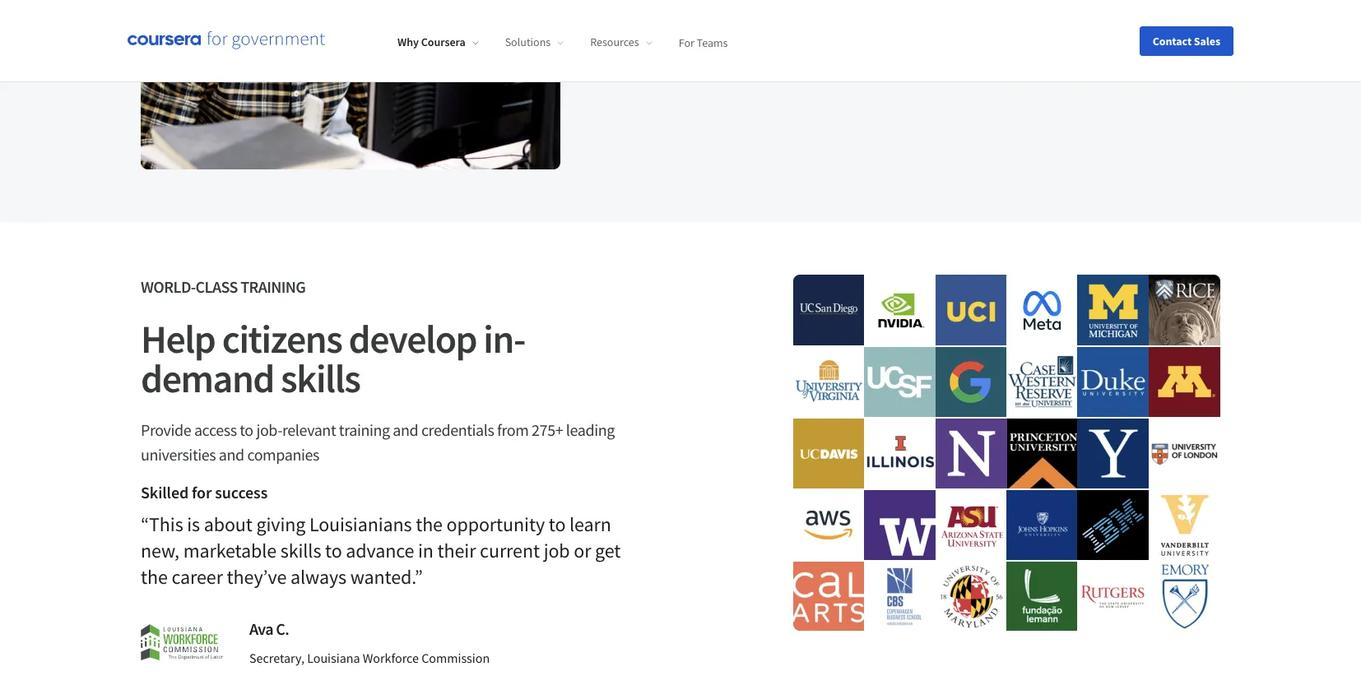 Task type: locate. For each thing, give the bounding box(es) containing it.
1 vertical spatial about
[[204, 512, 252, 537]]

skills up always
[[280, 538, 321, 564]]

skills inside this is about giving louisianians the opportunity to learn new, marketable skills to advance in their current job or get the career they've always wanted.
[[280, 538, 321, 564]]

new,
[[141, 538, 179, 564]]

solutions link
[[505, 35, 564, 50]]

coursera for government image
[[128, 31, 325, 50]]

1 horizontal spatial to
[[325, 538, 342, 564]]

0 vertical spatial skills
[[281, 354, 360, 403]]

current
[[480, 538, 540, 564]]

contact
[[1153, 33, 1192, 48]]

skilled
[[141, 482, 189, 503]]

opportunity
[[447, 512, 545, 537]]

skilled for success
[[141, 482, 268, 503]]

to up always
[[325, 538, 342, 564]]

provide access to job-relevant training and credentials from 275+ leading universities and companies
[[141, 420, 615, 465]]

wanted.
[[350, 565, 414, 590]]

0 horizontal spatial and
[[219, 444, 244, 465]]

about
[[765, 67, 799, 83], [204, 512, 252, 537]]

academy
[[842, 67, 894, 83]]

1 vertical spatial to
[[549, 512, 566, 537]]

skills
[[281, 354, 360, 403], [280, 538, 321, 564]]

to up job
[[549, 512, 566, 537]]

in
[[418, 538, 434, 564]]

solutions
[[505, 35, 551, 50]]

1 horizontal spatial the
[[416, 512, 443, 537]]

the
[[416, 512, 443, 537], [141, 565, 168, 590]]

universities
[[141, 444, 216, 465]]

skills up relevant on the bottom left of page
[[281, 354, 360, 403]]

about right the "more"
[[765, 67, 799, 83]]

develop
[[349, 314, 477, 364]]

class
[[196, 277, 238, 297]]

why coursera link
[[397, 35, 479, 50]]

why coursera
[[397, 35, 465, 50]]

from
[[497, 420, 529, 440]]

get
[[595, 538, 621, 564]]

about up marketable
[[204, 512, 252, 537]]

advance
[[346, 538, 414, 564]]

workforce
[[363, 650, 419, 667]]

0 horizontal spatial the
[[141, 565, 168, 590]]

secretary, louisiana workforce commission
[[249, 650, 490, 667]]

louisianians
[[309, 512, 412, 537]]

contact sales
[[1153, 33, 1220, 48]]

success
[[215, 482, 268, 503]]

help
[[141, 314, 215, 364]]

their
[[437, 538, 476, 564]]

job
[[544, 538, 570, 564]]

coursera for government partners image
[[793, 275, 1220, 631]]

0 vertical spatial and
[[393, 420, 418, 440]]

training
[[240, 277, 306, 297]]

and down access on the left
[[219, 444, 244, 465]]

2 horizontal spatial to
[[549, 512, 566, 537]]

c.
[[276, 619, 289, 639]]

relevant
[[282, 420, 336, 440]]

0 horizontal spatial about
[[204, 512, 252, 537]]

0 vertical spatial about
[[765, 67, 799, 83]]

to left job-
[[240, 420, 253, 440]]

more
[[733, 67, 762, 83]]

1 vertical spatial skills
[[280, 538, 321, 564]]

why
[[397, 35, 419, 50]]

1 horizontal spatial and
[[393, 420, 418, 440]]

0 vertical spatial the
[[416, 512, 443, 537]]

they've
[[227, 565, 287, 590]]

provide
[[141, 420, 191, 440]]

the down new,
[[141, 565, 168, 590]]

and right "training" on the left bottom of page
[[393, 420, 418, 440]]

to
[[240, 420, 253, 440], [549, 512, 566, 537], [325, 538, 342, 564]]

ava
[[249, 619, 273, 639]]

for
[[679, 35, 694, 50]]

0 vertical spatial to
[[240, 420, 253, 440]]

0 horizontal spatial to
[[240, 420, 253, 440]]

world-
[[141, 277, 196, 297]]

is
[[187, 512, 200, 537]]

and
[[393, 420, 418, 440], [219, 444, 244, 465]]

for teams link
[[679, 35, 728, 50]]

contact sales button
[[1140, 26, 1234, 56]]

companies
[[247, 444, 319, 465]]

in-
[[483, 314, 525, 364]]

resources link
[[590, 35, 652, 50]]

demand
[[141, 354, 274, 403]]

the up "in"
[[416, 512, 443, 537]]

for teams
[[679, 35, 728, 50]]

learn
[[569, 512, 611, 537]]

1 horizontal spatial about
[[765, 67, 799, 83]]



Task type: vqa. For each thing, say whether or not it's contained in the screenshot.
'scheduling'
no



Task type: describe. For each thing, give the bounding box(es) containing it.
skills inside help citizens develop in- demand skills
[[281, 354, 360, 403]]

1 vertical spatial and
[[219, 444, 244, 465]]

this is about giving louisianians the opportunity to learn new, marketable skills to advance in their current job or get the career they've always wanted.
[[141, 512, 621, 590]]

credentials
[[421, 420, 494, 440]]

citizens
[[222, 314, 342, 364]]

help citizens develop in- demand skills
[[141, 314, 525, 403]]

for
[[192, 482, 212, 503]]

commission
[[421, 650, 490, 667]]

marketable
[[183, 538, 277, 564]]

always
[[290, 565, 346, 590]]

about inside this is about giving louisianians the opportunity to learn new, marketable skills to advance in their current job or get the career they've always wanted.
[[204, 512, 252, 537]]

ava c.
[[249, 619, 289, 639]]

leading
[[566, 420, 615, 440]]

resources
[[590, 35, 639, 50]]

this
[[149, 512, 183, 537]]

sales
[[1194, 33, 1220, 48]]

secretary,
[[249, 650, 304, 667]]

more about career academy
[[733, 67, 894, 83]]

more about career academy link
[[720, 55, 930, 95]]

275+
[[532, 420, 563, 440]]

2 vertical spatial to
[[325, 538, 342, 564]]

job-
[[256, 420, 282, 440]]

training
[[339, 420, 390, 440]]

world-class training
[[141, 277, 306, 297]]

to inside provide access to job-relevant training and credentials from 275+ leading universities and companies
[[240, 420, 253, 440]]

louisiana
[[307, 650, 360, 667]]

louisiana workforce commission image
[[141, 625, 223, 660]]

career
[[801, 67, 839, 83]]

career
[[172, 565, 223, 590]]

giving
[[256, 512, 305, 537]]

or
[[574, 538, 591, 564]]

teams
[[697, 35, 728, 50]]

1 vertical spatial the
[[141, 565, 168, 590]]

access
[[194, 420, 237, 440]]

coursera
[[421, 35, 465, 50]]



